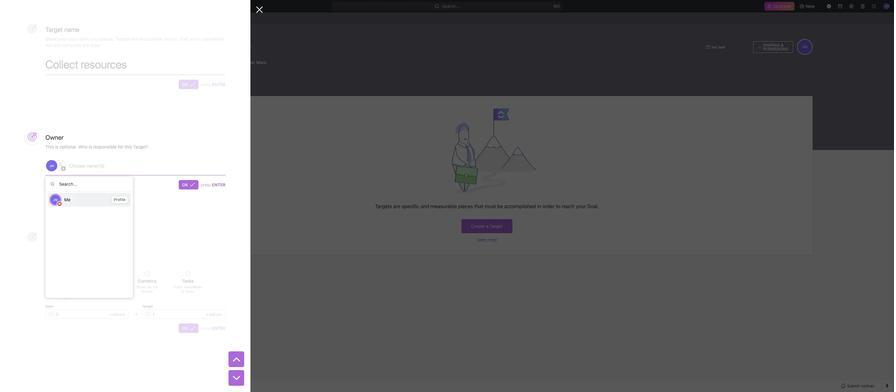 Task type: locate. For each thing, give the bounding box(es) containing it.
1 enter from the top
[[212, 82, 226, 87]]

2 press enter from the top
[[201, 183, 226, 188]]

a
[[210, 60, 212, 65]]

None text field
[[45, 58, 226, 75]]

0 vertical spatial enter
[[212, 82, 226, 87]]

2 press from the top
[[201, 183, 211, 188]]

0 horizontal spatial +
[[110, 313, 112, 317]]

1 vertical spatial enter
[[212, 183, 226, 188]]

agency management link
[[15, 141, 76, 151]]

client
[[31, 292, 43, 298]]

None number field
[[55, 312, 110, 318]]

1 horizontal spatial on
[[250, 60, 255, 65]]

management
[[31, 143, 58, 148]]

jm right the work
[[49, 164, 54, 168]]

0 vertical spatial press enter
[[201, 82, 226, 87]]

tasks
[[186, 290, 194, 294]]

upgrade link
[[765, 2, 795, 11]]

3 ok button from the top
[[179, 324, 198, 334]]

press
[[201, 82, 211, 87], [201, 183, 211, 188], [201, 326, 211, 331]]

+ add unit
[[110, 313, 125, 317], [207, 313, 222, 317]]

pieces
[[458, 204, 473, 210]]

to right order
[[556, 204, 561, 210]]

on left mars
[[216, 42, 225, 51]]

2 vertical spatial ok
[[182, 326, 188, 331]]

of
[[33, 164, 37, 170], [181, 290, 185, 294]]

unit
[[119, 313, 125, 317], [216, 313, 222, 317]]

target for target
[[142, 305, 153, 309]]

target left name
[[45, 26, 63, 33]]

sidebar navigation
[[0, 13, 80, 393]]

scope
[[19, 164, 32, 170]]

0 horizontal spatial to
[[235, 60, 239, 65]]

ok for owner
[[182, 183, 188, 188]]

of inside tree
[[33, 164, 37, 170]]

target for target name
[[45, 26, 63, 33]]

of left the work
[[33, 164, 37, 170]]

0 horizontal spatial + add unit
[[110, 313, 125, 317]]

0 vertical spatial ok button
[[179, 80, 198, 89]]

1 horizontal spatial +
[[207, 313, 209, 317]]

1 horizontal spatial target
[[142, 305, 153, 309]]

+
[[110, 313, 112, 317], [207, 313, 209, 317]]

2 unit from the left
[[216, 313, 222, 317]]

0 vertical spatial target
[[45, 26, 63, 33]]

order
[[543, 204, 555, 210]]

2 + add unit from the left
[[207, 313, 222, 317]]

on right land at the top
[[250, 60, 255, 65]]

dialog containing target name
[[0, 0, 263, 393]]

be
[[497, 204, 503, 210]]

of inside tasks track completion of tasks
[[181, 290, 185, 294]]

1 horizontal spatial + add unit
[[207, 313, 222, 317]]

2 vertical spatial press
[[201, 326, 211, 331]]

of down track
[[181, 290, 185, 294]]

ok
[[182, 82, 188, 87], [182, 183, 188, 188], [182, 326, 188, 331]]

1 vertical spatial of
[[181, 290, 185, 294]]

1 vertical spatial ok button
[[179, 180, 198, 190]]

the
[[153, 285, 158, 290]]

currency show me the money
[[137, 279, 158, 294]]

1 add from the left
[[113, 313, 118, 317]]

press enter
[[201, 82, 226, 87], [201, 183, 226, 188], [201, 326, 226, 331]]

tree inside sidebar navigation
[[3, 120, 77, 343]]

2 ok button from the top
[[179, 180, 198, 190]]

0 vertical spatial jm
[[49, 164, 54, 168]]

2 ok from the top
[[182, 183, 188, 188]]

target
[[45, 26, 63, 33], [142, 305, 153, 309]]

me
[[64, 197, 71, 203]]

1 horizontal spatial to
[[556, 204, 561, 210]]

owner(s)
[[86, 163, 105, 169]]

choose
[[69, 163, 85, 169]]

3 enter from the top
[[212, 326, 226, 331]]

0 vertical spatial of
[[33, 164, 37, 170]]

0 vertical spatial to
[[235, 60, 239, 65]]

small
[[19, 292, 30, 298]]

press for target name
[[201, 82, 211, 87]]

small client projects
[[19, 292, 60, 298]]

goal.
[[587, 204, 599, 210]]

1 + from the left
[[110, 313, 112, 317]]

+ for target
[[207, 313, 209, 317]]

tree
[[3, 120, 77, 343]]

1 vertical spatial ok
[[182, 183, 188, 188]]

2 enter from the top
[[212, 183, 226, 188]]

tree containing agency management
[[3, 120, 77, 343]]

1 ok button from the top
[[179, 80, 198, 89]]

land on mars
[[198, 42, 245, 51]]

1 vertical spatial jm
[[53, 198, 58, 202]]

profile
[[114, 198, 126, 202]]

home
[[15, 33, 27, 38]]

Search... text field
[[45, 177, 133, 192]]

0 vertical spatial press
[[201, 82, 211, 87]]

targets
[[375, 204, 392, 210]]

2 + from the left
[[207, 313, 209, 317]]

1 unit from the left
[[119, 313, 125, 317]]

0 horizontal spatial on
[[216, 42, 225, 51]]

to left land at the top
[[235, 60, 239, 65]]

0 horizontal spatial unit
[[119, 313, 125, 317]]

agency
[[15, 143, 30, 148]]

2 vertical spatial ok button
[[179, 324, 198, 334]]

jm
[[49, 164, 54, 168], [53, 198, 58, 202]]

0 horizontal spatial add
[[113, 313, 118, 317]]

1 vertical spatial press
[[201, 183, 211, 188]]

mars.
[[256, 60, 268, 65]]

1 ok from the top
[[182, 82, 188, 87]]

0 horizontal spatial target
[[45, 26, 63, 33]]

2 add from the left
[[209, 313, 215, 317]]

scope of work link
[[19, 162, 60, 172]]

2 vertical spatial press enter
[[201, 326, 226, 331]]

learn more
[[477, 238, 497, 243]]

0 vertical spatial ok
[[182, 82, 188, 87]]

to
[[235, 60, 239, 65], [556, 204, 561, 210]]

agency management
[[15, 143, 58, 148]]

on
[[216, 42, 225, 51], [250, 60, 255, 65]]

1 vertical spatial press enter
[[201, 183, 226, 188]]

enter
[[212, 82, 226, 87], [212, 183, 226, 188], [212, 326, 226, 331]]

1 horizontal spatial unit
[[216, 313, 222, 317]]

start
[[45, 305, 54, 309]]

0 horizontal spatial of
[[33, 164, 37, 170]]

track
[[174, 285, 183, 290]]

add for start
[[113, 313, 118, 317]]

1 press from the top
[[201, 82, 211, 87]]

1 + add unit from the left
[[110, 313, 125, 317]]

home link
[[3, 30, 77, 40]]

enter for target name
[[212, 82, 226, 87]]

new
[[806, 3, 815, 9]]

build a spaceship to land on mars.
[[199, 60, 268, 65]]

target down 'money'
[[142, 305, 153, 309]]

2 vertical spatial enter
[[212, 326, 226, 331]]

specific
[[402, 204, 420, 210]]

1 horizontal spatial add
[[209, 313, 215, 317]]

press for owner
[[201, 183, 211, 188]]

more
[[488, 238, 497, 243]]

ok button
[[179, 80, 198, 89], [179, 180, 198, 190], [179, 324, 198, 334]]

1 vertical spatial target
[[142, 305, 153, 309]]

unit for start
[[119, 313, 125, 317]]

1 horizontal spatial of
[[181, 290, 185, 294]]

add
[[113, 313, 118, 317], [209, 313, 215, 317]]

dialog
[[0, 0, 263, 393]]

jm left me
[[53, 198, 58, 202]]

enter for owner
[[212, 183, 226, 188]]

1 press enter from the top
[[201, 82, 226, 87]]

ok button for owner
[[179, 180, 198, 190]]

name
[[64, 26, 79, 33]]



Task type: vqa. For each thing, say whether or not it's contained in the screenshot.
specific
yes



Task type: describe. For each thing, give the bounding box(es) containing it.
choose owner(s)
[[69, 163, 105, 169]]

unit for target
[[216, 313, 222, 317]]

none text field inside dialog
[[45, 58, 226, 75]]

create a target
[[471, 224, 503, 229]]

tasks
[[182, 279, 194, 284]]

and
[[421, 204, 429, 210]]

measurable
[[431, 204, 457, 210]]

jm button
[[45, 160, 67, 172]]

land
[[240, 60, 249, 65]]

spaceship
[[213, 60, 234, 65]]

press enter for target name
[[201, 82, 226, 87]]

mars
[[227, 42, 243, 51]]

money
[[142, 290, 153, 294]]

new button
[[797, 1, 819, 11]]

search...
[[442, 3, 460, 9]]

3 ok from the top
[[182, 326, 188, 331]]

targets are specific and measurable pieces that must be accomplished in order to reach your goal.
[[375, 204, 599, 210]]

0 number field
[[152, 312, 207, 318]]

ok for target name
[[182, 82, 188, 87]]

me
[[147, 285, 152, 290]]

learn
[[477, 238, 487, 243]]

+ add unit for start
[[110, 313, 125, 317]]

owner
[[45, 134, 64, 141]]

profile button
[[111, 196, 128, 204]]

projects
[[44, 292, 60, 298]]

+ for start
[[110, 313, 112, 317]]

target name
[[45, 26, 79, 33]]

3 press from the top
[[201, 326, 211, 331]]

3 press enter from the top
[[201, 326, 226, 331]]

reach
[[562, 204, 575, 210]]

1 vertical spatial to
[[556, 204, 561, 210]]

add for target
[[209, 313, 215, 317]]

jm inside dropdown button
[[49, 164, 54, 168]]

crm
[[19, 239, 28, 244]]

your
[[576, 204, 586, 210]]

learn more link
[[477, 238, 497, 243]]

tasks track completion of tasks
[[174, 279, 202, 294]]

ok button for target name
[[179, 80, 198, 89]]

+ add unit for target
[[207, 313, 222, 317]]

0 vertical spatial on
[[216, 42, 225, 51]]

crm link
[[19, 237, 60, 247]]

currency
[[138, 279, 157, 284]]

&
[[781, 43, 784, 47]]

that
[[475, 204, 484, 210]]

scope of work
[[19, 164, 49, 170]]

1 vertical spatial on
[[250, 60, 255, 65]]

sharing & permissions
[[763, 43, 789, 51]]

must
[[485, 204, 496, 210]]

are
[[393, 204, 401, 210]]

work
[[38, 164, 49, 170]]

build
[[199, 60, 209, 65]]

upgrade
[[774, 3, 792, 9]]

in
[[537, 204, 541, 210]]

⌘k
[[554, 3, 560, 9]]

permissions
[[763, 47, 789, 51]]

sharing
[[763, 43, 780, 47]]

land
[[198, 42, 215, 51]]

press enter for owner
[[201, 183, 226, 188]]

completion
[[184, 285, 202, 290]]

show
[[137, 285, 146, 290]]

accomplished
[[505, 204, 536, 210]]

small client projects link
[[19, 290, 60, 300]]



